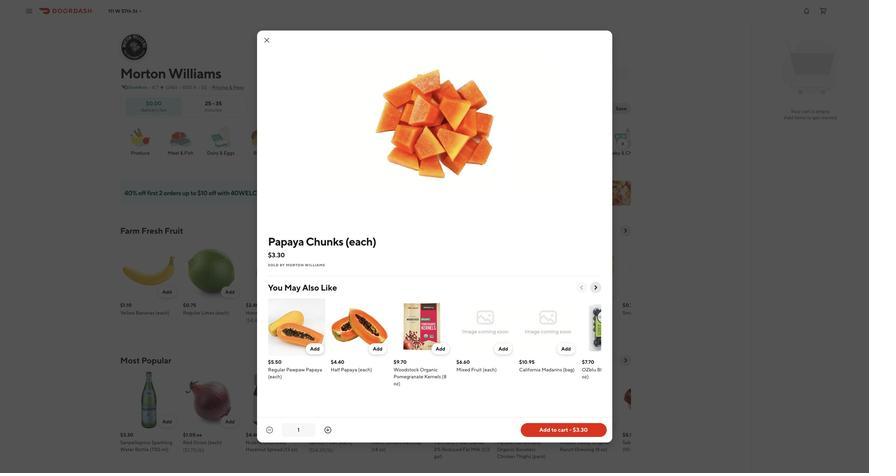 Task type: describe. For each thing, give the bounding box(es) containing it.
meat
[[168, 150, 179, 156]]

small
[[623, 310, 635, 316]]

delivery
[[141, 107, 158, 113]]

snacks
[[414, 150, 430, 156]]

add for red onion (each)
[[225, 419, 235, 425]]

2 • from the left
[[179, 85, 181, 90]]

fat
[[463, 447, 470, 453]]

(1.4
[[654, 310, 662, 316]]

add for nutella chocolate hazelnut spread (13 oz)
[[288, 419, 298, 425]]

1 text field
[[286, 427, 311, 434]]

on
[[288, 189, 295, 197]]

organic yellow banana (each)
[[560, 310, 611, 323]]

(750
[[150, 447, 161, 453]]

& for meat & fish
[[180, 150, 183, 156]]

1 off from the left
[[138, 189, 146, 197]]

chunks for $3.30
[[326, 310, 343, 316]]

empty
[[816, 109, 830, 114]]

open menu image
[[25, 7, 33, 15]]

farmland fresh dairies 2% reduced fat milk (1/2 gal)
[[434, 440, 490, 459]]

(1
[[466, 310, 470, 316]]

seedless
[[400, 310, 420, 316]]

drinks image
[[369, 125, 394, 150]]

you
[[268, 283, 283, 293]]

candy image
[[450, 125, 475, 150]]

(8 inside $9.70 woodstock organic pomegranate kernels (8 oz)
[[442, 374, 447, 380]]

driscoll's strawberries (16 oz) image
[[497, 242, 554, 299]]

$4.40 for nutella
[[246, 432, 259, 438]]

honeycrisp
[[246, 310, 271, 316]]

tomato
[[385, 440, 402, 446]]

25 - 35 minutes
[[205, 100, 222, 113]]

organic yellow banana (each) image
[[560, 242, 617, 299]]

snacks image
[[410, 125, 435, 150]]

add inside your cart is empty add items to get started
[[784, 115, 794, 120]]

$$
[[202, 85, 207, 90]]

red
[[183, 440, 192, 446]]

$6.60 for $6.60 mixed fruit (each)
[[457, 360, 470, 365]]

thighs
[[517, 454, 531, 459]]

$4.20 hidden valley original ranch dressing (8 oz)
[[560, 432, 610, 453]]

400
[[182, 85, 192, 90]]

farmland
[[434, 440, 455, 446]]

get
[[813, 115, 820, 120]]

baby & child
[[609, 150, 638, 156]]

$3.30 inside $3.30 papaya chunks (each)
[[309, 303, 322, 308]]

/
[[512, 432, 514, 438]]

items
[[795, 115, 807, 120]]

close image
[[263, 36, 271, 44]]

$7.70 ozblu blueberries (4.4 oz)
[[582, 360, 632, 380]]

minutes
[[205, 107, 222, 113]]

empty retail cart image
[[778, 35, 843, 100]]

fresh for fruit
[[141, 226, 163, 236]]

yellow for $1.10
[[120, 310, 135, 316]]

0 vertical spatial williams
[[168, 65, 221, 82]]

decrease quantity by 1 image
[[265, 426, 274, 435]]

$6.60 mixed fruit (each)
[[457, 360, 497, 373]]

$0.75 for $0.75 regular limes (each)
[[183, 303, 196, 308]]

started
[[821, 115, 837, 120]]

$3.30 papaya chunks (each)
[[309, 303, 358, 316]]

driscoll's strawberries (16 oz)
[[497, 310, 553, 323]]

st
[[133, 8, 138, 14]]

regular pawpaw papaya (each) image
[[268, 299, 325, 356]]

(1/2
[[482, 447, 490, 453]]

ea for $2.40 ea
[[260, 303, 266, 308]]

$10.95 california madarins (bag)
[[519, 360, 575, 373]]

oz) inside $0.75 small lemons (1.4 oz)
[[663, 310, 670, 316]]

$10
[[197, 189, 208, 197]]

(bag)
[[563, 367, 575, 373]]

$9.40
[[309, 432, 322, 438]]

$3.30 inside "papaya chunks (each) $3.30"
[[268, 252, 285, 259]]

(4.4
[[624, 367, 632, 373]]

notification bell image
[[803, 7, 811, 15]]

$15
[[323, 189, 332, 197]]

regular limes (each) image
[[183, 242, 240, 299]]

(each) inside watermelon seedless chunks (each) ($5.50/lb)
[[389, 317, 403, 323]]

(each) inside the $2.40 ea honeycrisp apple (each) ($4.40/lb)
[[286, 310, 300, 316]]

$5.50 regular pawpaw papaya (each)
[[268, 360, 322, 380]]

oz) inside $4.40 nutella chocolate hazelnut spread (13 oz)
[[291, 447, 298, 453]]

add for yellow bananas (each)
[[162, 289, 172, 295]]

heinz tomato ketchup (14 oz) image
[[372, 372, 429, 429]]

candy link
[[445, 124, 480, 157]]

child
[[626, 150, 638, 156]]

(each) inside $0.75 regular limes (each)
[[215, 310, 229, 316]]

chicken
[[497, 454, 516, 459]]

baby
[[609, 150, 621, 156]]

• 400 ft • $$ • pricing & fees
[[179, 85, 244, 90]]

add for woodstock organic pomegranate kernels (8 oz)
[[436, 346, 445, 352]]

pricing & fees button
[[212, 82, 244, 93]]

to for get
[[807, 115, 812, 120]]

morton williams image
[[121, 34, 147, 60]]

your
[[791, 109, 801, 114]]

woodstock
[[394, 367, 419, 373]]

add to cart - $3.30 button
[[521, 423, 607, 437]]

$5.50 for $5.50 regular pawpaw papaya (each)
[[268, 360, 282, 365]]

(each) inside $3.30 papaya chunks (each)
[[344, 310, 358, 316]]

subtotals
[[296, 189, 322, 197]]

organic inside $9.70 woodstock organic pomegranate kernels (8 oz)
[[420, 367, 438, 373]]

by
[[280, 263, 285, 267]]

$6.60 for $6.60 / lb perdue harvestland organic boneless chicken thighs (pack)
[[497, 432, 511, 438]]

chunks inside "papaya chunks (each) $3.30"
[[306, 235, 343, 248]]

sanpellegrino
[[120, 440, 151, 446]]

add for regular pawpaw papaya (each)
[[310, 346, 320, 352]]

to inside the add to cart - $3.30 "button"
[[552, 427, 557, 433]]

regular for $5.50
[[268, 367, 285, 373]]

snacks link
[[405, 124, 440, 157]]

cart inside "button"
[[558, 427, 568, 433]]

with
[[217, 189, 230, 197]]

increase quantity by 1 image
[[324, 426, 332, 435]]

$6.60 / lb perdue harvestland organic boneless chicken thighs (pack)
[[497, 432, 546, 459]]

next button of carousel image
[[592, 284, 599, 291]]

is
[[812, 109, 815, 114]]

woodstock organic pomegranate kernels (8 oz) image
[[394, 299, 451, 356]]

ft
[[193, 85, 197, 90]]

yellow bananas (each) image
[[120, 242, 178, 299]]

$0.75 for $0.75 small lemons (1.4 oz)
[[623, 303, 636, 308]]

dairies
[[469, 440, 485, 446]]

organic inside $6.60 / lb perdue harvestland organic boneless chicken thighs (pack)
[[497, 447, 515, 453]]

111
[[108, 8, 114, 14]]

(each) inside organic yellow banana (each)
[[560, 317, 574, 323]]

(each) inside $9.40 ea salmon fillet (each) ($14.30/lb)
[[339, 440, 352, 446]]

fillet
[[326, 440, 338, 446]]

hidden
[[560, 440, 576, 446]]

111 w 57th st button
[[108, 8, 143, 14]]

see all
[[578, 358, 594, 363]]

harvestland
[[514, 440, 541, 446]]

3 • from the left
[[198, 85, 200, 90]]

add for perdue harvestland organic boneless chicken thighs (pack)
[[539, 419, 549, 425]]

previous button of carousel image for see all
[[608, 357, 615, 364]]

$9.70
[[394, 360, 407, 365]]

$2.40 ea honeycrisp apple (each) ($4.40/lb)
[[246, 303, 300, 323]]

morton inside papaya chunks (each) dialog
[[286, 263, 304, 267]]

(10
[[623, 447, 630, 453]]

add for mixed fruit (each)
[[499, 346, 508, 352]]

$7.70
[[582, 360, 594, 365]]

$1.10
[[120, 303, 132, 308]]

& for baby & child
[[622, 150, 625, 156]]

papaya inside "papaya chunks (each) $3.30"
[[268, 235, 304, 248]]

hidden valley original ranch dressing (8 oz) image
[[560, 372, 617, 429]]

bottle
[[135, 447, 149, 453]]

$5.50 for $5.50 sabra classic hummus (10 oz)
[[623, 432, 636, 438]]

1 vertical spatial papaya chunks (each) image
[[309, 242, 366, 299]]

$9.70 woodstock organic pomegranate kernels (8 oz)
[[394, 360, 447, 387]]

Search Morton Williams search field
[[497, 70, 624, 77]]



Task type: vqa. For each thing, say whether or not it's contained in the screenshot.
× for Le Bowl
no



Task type: locate. For each thing, give the bounding box(es) containing it.
salmon fillet (each) image
[[309, 372, 366, 429]]

to inside your cart is empty add items to get started
[[807, 115, 812, 120]]

1 vertical spatial $6.60
[[457, 360, 470, 365]]

oz) right (1.4
[[663, 310, 670, 316]]

yellow for organic
[[579, 310, 593, 316]]

dairy & eggs image
[[208, 125, 233, 150]]

see
[[578, 358, 586, 363]]

(246)
[[166, 85, 178, 90]]

0 vertical spatial $5.50
[[268, 360, 282, 365]]

fruit
[[165, 226, 183, 236], [471, 367, 482, 373]]

($4.40/lb)
[[246, 318, 269, 323]]

valley
[[577, 440, 591, 446]]

perdue harvestland organic boneless chicken thighs (pack) image
[[497, 372, 554, 429]]

ea inside $1.05 ea red onion (each) ($1.75/lb)
[[197, 432, 202, 438]]

oz) down the ozblu
[[582, 374, 589, 380]]

oz) inside heinz tomato ketchup (14 oz)
[[379, 447, 386, 453]]

$9.40 ea salmon fillet (each) ($14.30/lb)
[[309, 432, 352, 453]]

add
[[784, 115, 794, 120], [162, 289, 172, 295], [225, 289, 235, 295], [288, 289, 298, 295], [602, 289, 612, 295], [310, 346, 320, 352], [373, 346, 383, 352], [436, 346, 445, 352], [499, 346, 508, 352], [561, 346, 571, 352], [162, 419, 172, 425], [225, 419, 235, 425], [288, 419, 298, 425], [539, 419, 549, 425], [602, 419, 612, 425], [540, 427, 550, 433]]

(14
[[372, 447, 378, 453]]

yellow down $1.10
[[120, 310, 135, 316]]

1 vertical spatial morton
[[286, 263, 304, 267]]

0 horizontal spatial organic
[[420, 367, 438, 373]]

$6.60 inside $6.60 mixed fruit (each)
[[457, 360, 470, 365]]

1 vertical spatial -
[[569, 427, 572, 433]]

2 horizontal spatial to
[[807, 115, 812, 120]]

add for half papaya (each)
[[373, 346, 383, 352]]

1 • from the left
[[149, 85, 151, 90]]

$4.40 for half
[[331, 360, 344, 365]]

(each) inside "papaya chunks (each) $3.30"
[[345, 235, 376, 248]]

0 vertical spatial previous button of carousel image
[[608, 227, 615, 234]]

$6.60 for $6.60 green grapes (1 ct)
[[434, 303, 448, 308]]

$6.60 up green
[[434, 303, 448, 308]]

ea for $1.05 ea
[[197, 432, 202, 438]]

2 vertical spatial $6.60
[[497, 432, 511, 438]]

farmland fresh dairies 2% reduced fat milk (1/2 gal) image
[[434, 372, 492, 429]]

cart up hidden
[[558, 427, 568, 433]]

fresh right farm
[[141, 226, 163, 236]]

perdue
[[497, 440, 513, 446]]

2 vertical spatial chunks
[[372, 317, 388, 323]]

grapes
[[449, 310, 465, 316]]

1 vertical spatial $4.40
[[246, 432, 259, 438]]

0 horizontal spatial $0.75
[[183, 303, 196, 308]]

2%
[[434, 447, 441, 453]]

bakery link
[[244, 124, 279, 157]]

madarins
[[542, 367, 562, 373]]

blueberries
[[597, 367, 623, 373]]

(8 inside $4.20 hidden valley original ranch dressing (8 oz)
[[595, 447, 600, 453]]

vitamins image
[[490, 125, 515, 150]]

0 vertical spatial morton
[[120, 65, 166, 82]]

ranch
[[560, 447, 574, 453]]

driscoll's
[[497, 310, 517, 316]]

mixed
[[457, 367, 470, 373]]

• right the $$
[[209, 85, 211, 90]]

organic inside organic yellow banana (each)
[[560, 310, 578, 316]]

you may also like
[[268, 283, 337, 293]]

$4.40 up nutella
[[246, 432, 259, 438]]

1 vertical spatial fresh
[[456, 440, 469, 446]]

williams down "papaya chunks (each) $3.30"
[[305, 263, 325, 267]]

- inside "button"
[[569, 427, 572, 433]]

farm fresh fruit link
[[120, 225, 183, 236]]

0 horizontal spatial regular
[[183, 310, 200, 316]]

oz) inside driscoll's strawberries (16 oz)
[[497, 317, 504, 323]]

honeycrisp apple (each) image
[[246, 242, 303, 299]]

regular inside $0.75 regular limes (each)
[[183, 310, 200, 316]]

to
[[807, 115, 812, 120], [191, 189, 196, 197], [552, 427, 557, 433]]

$5.50 sabra classic hummus (10 oz)
[[623, 432, 673, 453]]

next button of carousel image for farm fresh fruit
[[622, 227, 629, 234]]

0 horizontal spatial -
[[212, 100, 215, 107]]

1 horizontal spatial off
[[209, 189, 216, 197]]

most popular link
[[120, 355, 171, 366]]

(each) inside $1.05 ea red onion (each) ($1.75/lb)
[[208, 440, 222, 446]]

morton
[[120, 65, 166, 82], [286, 263, 304, 267]]

candy
[[455, 150, 470, 156]]

2 horizontal spatial organic
[[560, 310, 578, 316]]

fees
[[233, 85, 244, 90]]

w
[[115, 8, 120, 14]]

$0.75
[[183, 303, 196, 308], [623, 303, 636, 308]]

half
[[331, 367, 340, 373]]

add for hidden valley original ranch dressing (8 oz)
[[602, 419, 612, 425]]

$1.05
[[183, 432, 196, 438]]

bakery image
[[249, 125, 274, 150]]

$5.50 inside $5.50 sabra classic hummus (10 oz)
[[623, 432, 636, 438]]

$5.50
[[268, 360, 282, 365], [623, 432, 636, 438]]

yellow left banana
[[579, 310, 593, 316]]

1 vertical spatial regular
[[268, 367, 285, 373]]

• left 4.7
[[149, 85, 151, 90]]

1 horizontal spatial $6.60
[[457, 360, 470, 365]]

ea up onion
[[197, 432, 202, 438]]

regular inside $5.50 regular pawpaw papaya (each)
[[268, 367, 285, 373]]

4.7
[[152, 85, 159, 90]]

2 vertical spatial to
[[552, 427, 557, 433]]

- left 35
[[212, 100, 215, 107]]

2 horizontal spatial ea
[[323, 432, 329, 438]]

$6.60 inside $6.60 / lb perdue harvestland organic boneless chicken thighs (pack)
[[497, 432, 511, 438]]

dressing
[[575, 447, 594, 453]]

fruit for mixed
[[471, 367, 482, 373]]

0 horizontal spatial off
[[138, 189, 146, 197]]

to left get
[[807, 115, 812, 120]]

0 vertical spatial chunks
[[306, 235, 343, 248]]

1 vertical spatial next button of carousel image
[[622, 357, 629, 364]]

- up hidden
[[569, 427, 572, 433]]

oz) down driscoll's
[[497, 317, 504, 323]]

regular for $0.75
[[183, 310, 200, 316]]

1 horizontal spatial -
[[569, 427, 572, 433]]

1 next button of carousel image from the top
[[622, 227, 629, 234]]

0 horizontal spatial (8
[[442, 374, 447, 380]]

next button of carousel image
[[622, 227, 629, 234], [622, 357, 629, 364]]

$0.75 regular limes (each)
[[183, 303, 229, 316]]

1 horizontal spatial yellow
[[579, 310, 593, 316]]

regular left limes at bottom
[[183, 310, 200, 316]]

farm fresh fruit
[[120, 226, 183, 236]]

0 vertical spatial $4.40
[[331, 360, 344, 365]]

0 vertical spatial $6.60
[[434, 303, 448, 308]]

baby & child image
[[611, 125, 636, 150]]

2 yellow from the left
[[579, 310, 593, 316]]

watermelon seedless chunks (each) image
[[372, 242, 429, 299]]

1 horizontal spatial regular
[[268, 367, 285, 373]]

(8 right kernels
[[442, 374, 447, 380]]

0 vertical spatial papaya chunks (each) image
[[313, 56, 556, 192]]

fresh for dairies
[[456, 440, 469, 446]]

(13
[[284, 447, 290, 453]]

previous button of carousel image
[[608, 227, 615, 234], [578, 284, 585, 291], [608, 357, 615, 364]]

ea up honeycrisp
[[260, 303, 266, 308]]

fruit for fresh
[[165, 226, 183, 236]]

& right baby
[[622, 150, 625, 156]]

(each)
[[345, 235, 376, 248], [156, 310, 169, 316], [215, 310, 229, 316], [286, 310, 300, 316], [344, 310, 358, 316], [389, 317, 403, 323], [560, 317, 574, 323], [358, 367, 372, 373], [483, 367, 497, 373], [268, 374, 282, 380], [208, 440, 222, 446], [339, 440, 352, 446]]

heinz tomato ketchup (14 oz)
[[372, 440, 422, 453]]

nutella chocolate hazelnut spread (13 oz) image
[[246, 372, 303, 429]]

0 horizontal spatial fruit
[[165, 226, 183, 236]]

25
[[205, 100, 211, 107]]

0 horizontal spatial $5.50
[[268, 360, 282, 365]]

papaya down also
[[309, 310, 325, 316]]

spread
[[267, 447, 283, 453]]

& inside "link"
[[220, 150, 223, 156]]

dashpass
[[129, 85, 147, 90]]

$0.75 inside $0.75 small lemons (1.4 oz)
[[623, 303, 636, 308]]

0 vertical spatial next button of carousel image
[[622, 227, 629, 234]]

1 vertical spatial chunks
[[326, 310, 343, 316]]

papaya chunks (each) dialog
[[257, 31, 639, 443]]

0 vertical spatial cart
[[802, 109, 811, 114]]

(each) inside $1.10 yellow bananas (each)
[[156, 310, 169, 316]]

green grapes (1 ct) image
[[434, 242, 492, 299]]

0 horizontal spatial ea
[[197, 432, 202, 438]]

0 vertical spatial fresh
[[141, 226, 163, 236]]

1 horizontal spatial to
[[552, 427, 557, 433]]

popular
[[141, 356, 171, 365]]

1 vertical spatial williams
[[305, 263, 325, 267]]

ct)
[[471, 310, 477, 316]]

1 horizontal spatial fresh
[[456, 440, 469, 446]]

0 horizontal spatial yellow
[[120, 310, 135, 316]]

yellow inside organic yellow banana (each)
[[579, 310, 593, 316]]

dairy & eggs link
[[204, 124, 238, 157]]

& left eggs at the top left
[[220, 150, 223, 156]]

0 vertical spatial regular
[[183, 310, 200, 316]]

like
[[321, 283, 337, 293]]

$6.60 inside $6.60 green grapes (1 ct)
[[434, 303, 448, 308]]

0 horizontal spatial williams
[[168, 65, 221, 82]]

up
[[182, 189, 189, 197]]

0 horizontal spatial cart
[[558, 427, 568, 433]]

papaya up by
[[268, 235, 304, 248]]

california madarins (bag) image
[[519, 299, 577, 356]]

1 horizontal spatial fruit
[[471, 367, 482, 373]]

0 vertical spatial (8
[[442, 374, 447, 380]]

chunks for watermelon
[[372, 317, 388, 323]]

40% off first 2 orders up to $10 off with 40welcome, valid on subtotals $15
[[124, 189, 332, 197]]

ozblu
[[582, 367, 596, 373]]

1 vertical spatial previous button of carousel image
[[578, 284, 585, 291]]

0 horizontal spatial morton
[[120, 65, 166, 82]]

produce image
[[128, 125, 153, 150]]

sparkling
[[152, 440, 172, 446]]

(each) inside $6.60 mixed fruit (each)
[[483, 367, 497, 373]]

oz) right (14
[[379, 447, 386, 453]]

1 horizontal spatial organic
[[497, 447, 515, 453]]

0 vertical spatial to
[[807, 115, 812, 120]]

save button
[[602, 103, 631, 114]]

first
[[147, 189, 158, 197]]

regular left pawpaw
[[268, 367, 285, 373]]

oz) inside $9.70 woodstock organic pomegranate kernels (8 oz)
[[394, 381, 401, 387]]

$1.10 yellow bananas (each)
[[120, 303, 169, 316]]

cart inside your cart is empty add items to get started
[[802, 109, 811, 114]]

$4.40 nutella chocolate hazelnut spread (13 oz)
[[246, 432, 298, 453]]

strawberries
[[518, 310, 546, 316]]

oz) down pomegranate
[[394, 381, 401, 387]]

fresh up fat
[[456, 440, 469, 446]]

papaya right half
[[341, 367, 357, 373]]

chunks inside $3.30 papaya chunks (each)
[[326, 310, 343, 316]]

morton up dashpass
[[120, 65, 166, 82]]

ea inside the $2.40 ea honeycrisp apple (each) ($4.40/lb)
[[260, 303, 266, 308]]

1 vertical spatial (8
[[595, 447, 600, 453]]

morton right by
[[286, 263, 304, 267]]

fresh inside farm fresh fruit "link"
[[141, 226, 163, 236]]

1 horizontal spatial ea
[[260, 303, 266, 308]]

all
[[587, 358, 594, 363]]

previous button of carousel image for farm fresh fruit
[[608, 227, 615, 234]]

fresh inside farmland fresh dairies 2% reduced fat milk (1/2 gal)
[[456, 440, 469, 446]]

mixed fruit (each) image
[[457, 299, 514, 356]]

banana
[[594, 310, 611, 316]]

1 horizontal spatial williams
[[305, 263, 325, 267]]

$4.40 inside $4.40 nutella chocolate hazelnut spread (13 oz)
[[246, 432, 259, 438]]

1 vertical spatial organic
[[420, 367, 438, 373]]

0 horizontal spatial to
[[191, 189, 196, 197]]

drinks
[[375, 150, 389, 156]]

ea up fillet
[[323, 432, 329, 438]]

red onion (each) image
[[183, 372, 240, 429]]

vitamins
[[493, 150, 512, 156]]

sanpellegrino sparkling water bottle (750 ml) image
[[120, 372, 178, 429]]

& left fish
[[180, 150, 183, 156]]

• left 400
[[179, 85, 181, 90]]

$3.30 up sold
[[268, 252, 285, 259]]

papaya inside $5.50 regular pawpaw papaya (each)
[[306, 367, 322, 373]]

1 horizontal spatial $5.50
[[623, 432, 636, 438]]

2 off from the left
[[209, 189, 216, 197]]

0 horizontal spatial $6.60
[[434, 303, 448, 308]]

gal)
[[434, 454, 443, 459]]

$1.05 ea red onion (each) ($1.75/lb)
[[183, 432, 222, 453]]

oz) inside $7.70 ozblu blueberries (4.4 oz)
[[582, 374, 589, 380]]

oz) right (10
[[631, 447, 638, 453]]

oz) inside $4.20 hidden valley original ranch dressing (8 oz)
[[601, 447, 608, 453]]

williams inside papaya chunks (each) dialog
[[305, 263, 325, 267]]

$5.50 inside $5.50 regular pawpaw papaya (each)
[[268, 360, 282, 365]]

drinks link
[[365, 124, 399, 157]]

$4.40 up half
[[331, 360, 344, 365]]

next button of carousel image for see all
[[622, 357, 629, 364]]

1 vertical spatial $5.50
[[623, 432, 636, 438]]

oz) inside $5.50 sabra classic hummus (10 oz)
[[631, 447, 638, 453]]

- inside the 25 - 35 minutes
[[212, 100, 215, 107]]

water
[[120, 447, 134, 453]]

papaya right pawpaw
[[306, 367, 322, 373]]

meat & fish link
[[163, 124, 198, 157]]

0 horizontal spatial fresh
[[141, 226, 163, 236]]

(8
[[442, 374, 447, 380], [595, 447, 600, 453]]

0 vertical spatial fruit
[[165, 226, 183, 236]]

2 vertical spatial organic
[[497, 447, 515, 453]]

half papaya (each) image
[[331, 299, 388, 356]]

0 vertical spatial organic
[[560, 310, 578, 316]]

1 horizontal spatial (8
[[595, 447, 600, 453]]

fruit inside "link"
[[165, 226, 183, 236]]

to for $10
[[191, 189, 196, 197]]

organic right (16
[[560, 310, 578, 316]]

add for honeycrisp apple (each)
[[288, 289, 298, 295]]

$3.30 up valley
[[573, 427, 588, 433]]

$4.40 inside $4.40 half papaya (each)
[[331, 360, 344, 365]]

1 $0.75 from the left
[[183, 303, 196, 308]]

1 yellow from the left
[[120, 310, 135, 316]]

$0.00 delivery fee
[[141, 100, 167, 113]]

1 horizontal spatial morton
[[286, 263, 304, 267]]

$3.30 up sanpellegrino
[[120, 432, 133, 438]]

papaya chunks (each) image
[[313, 56, 556, 192], [309, 242, 366, 299]]

sold
[[268, 263, 279, 267]]

papaya inside $4.40 half papaya (each)
[[341, 367, 357, 373]]

add inside "button"
[[540, 427, 550, 433]]

green
[[434, 310, 448, 316]]

fish
[[184, 150, 194, 156]]

4 • from the left
[[209, 85, 211, 90]]

onion
[[193, 440, 207, 446]]

(8 down original
[[595, 447, 600, 453]]

yellow inside $1.10 yellow bananas (each)
[[120, 310, 135, 316]]

add for organic yellow banana (each)
[[602, 289, 612, 295]]

0 horizontal spatial $4.40
[[246, 432, 259, 438]]

1 horizontal spatial $4.40
[[331, 360, 344, 365]]

off right $10
[[209, 189, 216, 197]]

1 horizontal spatial cart
[[802, 109, 811, 114]]

oz) right (13
[[291, 447, 298, 453]]

organic up chicken
[[497, 447, 515, 453]]

$3.30 inside $3.30 sanpellegrino sparkling water bottle (750 ml)
[[120, 432, 133, 438]]

cart left is
[[802, 109, 811, 114]]

next image
[[620, 141, 626, 147]]

ea
[[260, 303, 266, 308], [197, 432, 202, 438], [323, 432, 329, 438]]

original
[[592, 440, 610, 446]]

& left fees
[[229, 85, 232, 90]]

$3.30 inside the add to cart - $3.30 "button"
[[573, 427, 588, 433]]

(each) inside $4.40 half papaya (each)
[[358, 367, 372, 373]]

add for sanpellegrino sparkling water bottle (750 ml)
[[162, 419, 172, 425]]

to right up
[[191, 189, 196, 197]]

most
[[120, 356, 140, 365]]

1 vertical spatial cart
[[558, 427, 568, 433]]

(each) inside $5.50 regular pawpaw papaya (each)
[[268, 374, 282, 380]]

to left $4.20
[[552, 427, 557, 433]]

ea inside $9.40 ea salmon fillet (each) ($14.30/lb)
[[323, 432, 329, 438]]

$6.60 green grapes (1 ct)
[[434, 303, 477, 316]]

oz) down original
[[601, 447, 608, 453]]

2 vertical spatial previous button of carousel image
[[608, 357, 615, 364]]

add for regular limes (each)
[[225, 289, 235, 295]]

vitamins link
[[485, 124, 520, 157]]

chunks inside watermelon seedless chunks (each) ($5.50/lb)
[[372, 317, 388, 323]]

papaya inside $3.30 papaya chunks (each)
[[309, 310, 325, 316]]

ea for $9.40 ea
[[323, 432, 329, 438]]

1 vertical spatial to
[[191, 189, 196, 197]]

• right ft
[[198, 85, 200, 90]]

$0.75 inside $0.75 regular limes (each)
[[183, 303, 196, 308]]

$6.60
[[434, 303, 448, 308], [457, 360, 470, 365], [497, 432, 511, 438]]

$10.95
[[519, 360, 535, 365]]

1 vertical spatial fruit
[[471, 367, 482, 373]]

williams up ft
[[168, 65, 221, 82]]

oz)
[[663, 310, 670, 316], [497, 317, 504, 323], [582, 374, 589, 380], [394, 381, 401, 387], [291, 447, 298, 453], [379, 447, 386, 453], [601, 447, 608, 453], [631, 447, 638, 453]]

add for california madarins (bag)
[[561, 346, 571, 352]]

$3.30 down also
[[309, 303, 322, 308]]

$6.60 up perdue
[[497, 432, 511, 438]]

$6.60 up 'mixed'
[[457, 360, 470, 365]]

baby & child link
[[606, 124, 641, 157]]

2 horizontal spatial $6.60
[[497, 432, 511, 438]]

sold by morton williams
[[268, 263, 325, 267]]

pawpaw
[[286, 367, 305, 373]]

eggs
[[224, 150, 235, 156]]

2 next button of carousel image from the top
[[622, 357, 629, 364]]

$3.30 sanpellegrino sparkling water bottle (750 ml)
[[120, 432, 172, 453]]

fruit inside $6.60 mixed fruit (each)
[[471, 367, 482, 373]]

meat & fish image
[[168, 125, 193, 150]]

pricing
[[212, 85, 228, 90]]

reduced
[[442, 447, 462, 453]]

1 horizontal spatial $0.75
[[623, 303, 636, 308]]

& for dairy & eggs
[[220, 150, 223, 156]]

0 vertical spatial -
[[212, 100, 215, 107]]

organic up kernels
[[420, 367, 438, 373]]

off left first
[[138, 189, 146, 197]]

0 items, open order cart image
[[819, 7, 828, 15]]

2 $0.75 from the left
[[623, 303, 636, 308]]



